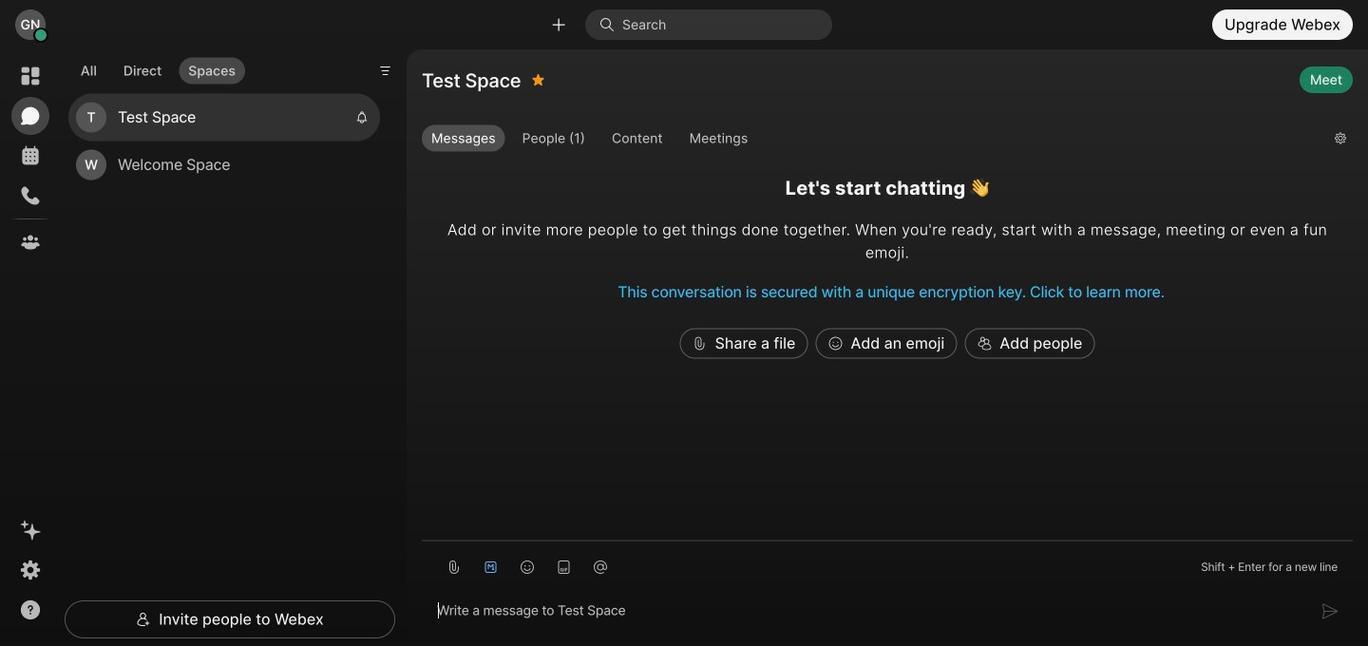 Task type: locate. For each thing, give the bounding box(es) containing it.
you will be notified of all new messages in this space image
[[355, 111, 369, 124]]

tab list
[[67, 46, 250, 90]]

navigation
[[0, 49, 61, 646]]

group
[[422, 125, 1320, 156]]



Task type: describe. For each thing, give the bounding box(es) containing it.
welcome space list item
[[68, 141, 380, 189]]

test space, you will be notified of all new messages in this space list item
[[68, 94, 380, 141]]

webex tab list
[[11, 57, 49, 261]]

message composer toolbar element
[[422, 541, 1353, 585]]



Task type: vqa. For each thing, say whether or not it's contained in the screenshot.
Tab List on the top of the page
yes



